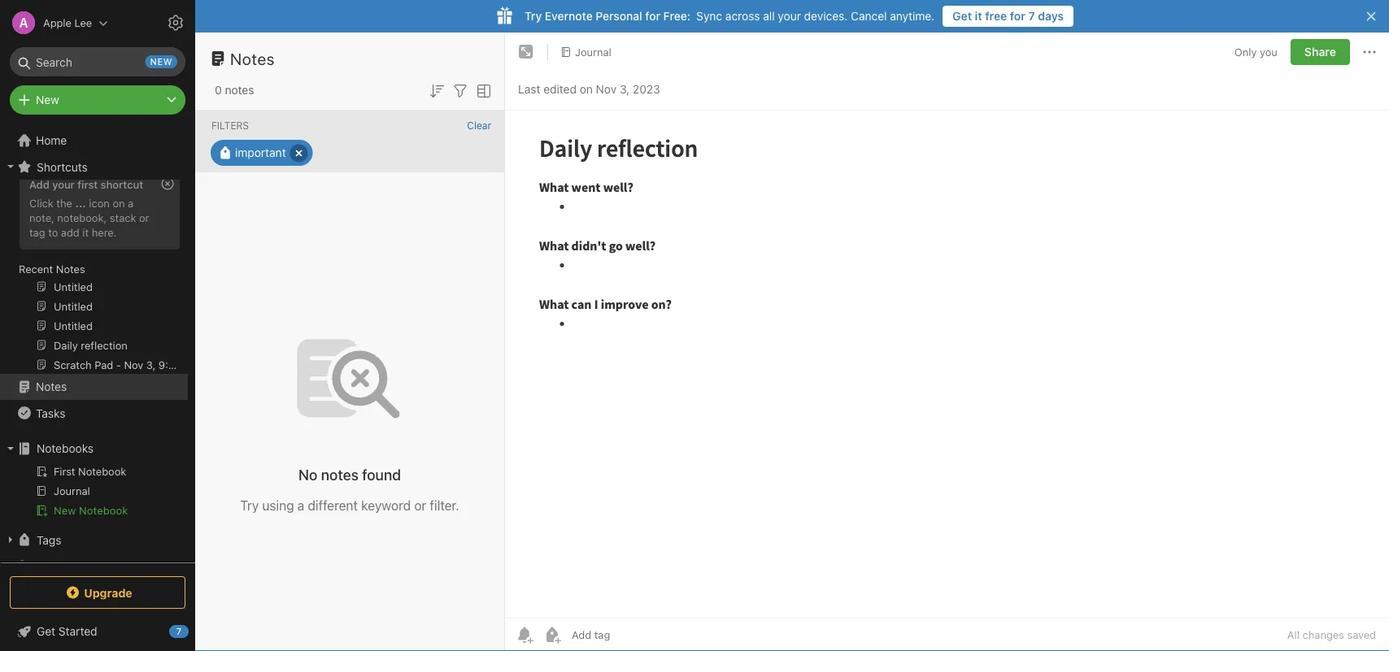 Task type: describe. For each thing, give the bounding box(es) containing it.
group containing add your first shortcut
[[0, 163, 188, 381]]

settings image
[[166, 13, 185, 33]]

add filters image
[[451, 81, 470, 101]]

all
[[763, 9, 775, 23]]

0
[[215, 83, 222, 97]]

add a reminder image
[[515, 626, 534, 645]]

a for no notes found
[[298, 498, 304, 513]]

expand note image
[[517, 42, 536, 62]]

Sort options field
[[427, 80, 447, 101]]

3,
[[620, 83, 630, 96]]

add tag image
[[543, 626, 562, 645]]

your inside group
[[52, 178, 75, 190]]

clear
[[467, 120, 491, 131]]

only you
[[1235, 46, 1278, 58]]

or inside the icon on a note, notebook, stack or tag to add it here.
[[139, 211, 149, 224]]

notes inside group
[[56, 263, 85, 275]]

for for 7
[[1010, 9, 1026, 23]]

Account field
[[0, 7, 108, 39]]

a for ...
[[128, 197, 134, 209]]

icon on a note, notebook, stack or tag to add it here.
[[29, 197, 149, 238]]

all changes saved
[[1288, 629, 1376, 641]]

started
[[58, 625, 97, 639]]

tasks
[[36, 407, 65, 420]]

new button
[[10, 85, 185, 115]]

to
[[48, 226, 58, 238]]

add
[[61, 226, 80, 238]]

expand notebooks image
[[4, 443, 17, 456]]

found
[[362, 466, 401, 484]]

recent
[[19, 263, 53, 275]]

shared
[[36, 559, 73, 573]]

share
[[1305, 45, 1337, 59]]

notes for 0
[[225, 83, 254, 97]]

saved
[[1347, 629, 1376, 641]]

try for try evernote personal for free: sync across all your devices. cancel anytime.
[[525, 9, 542, 23]]

recent notes
[[19, 263, 85, 275]]

last
[[518, 83, 540, 96]]

shared with me
[[36, 559, 117, 573]]

it inside get it free for 7 days "button"
[[975, 9, 982, 23]]

note list element
[[195, 33, 505, 652]]

all
[[1288, 629, 1300, 641]]

add
[[29, 178, 49, 190]]

tree containing home
[[0, 128, 195, 615]]

click to collapse image
[[189, 621, 201, 641]]

sync
[[696, 9, 722, 23]]

7 inside "button"
[[1029, 9, 1035, 23]]

important
[[235, 146, 286, 159]]

notes inside 'notes' link
[[36, 380, 67, 394]]

clear button
[[467, 120, 491, 131]]

new search field
[[21, 47, 177, 76]]

here.
[[92, 226, 117, 238]]

cancel
[[851, 9, 887, 23]]

personal
[[596, 9, 642, 23]]

for for free:
[[645, 9, 661, 23]]

shortcuts button
[[0, 154, 188, 180]]

only
[[1235, 46, 1257, 58]]

new
[[150, 57, 172, 67]]

home
[[36, 134, 67, 147]]

add your first shortcut
[[29, 178, 143, 190]]

try evernote personal for free: sync across all your devices. cancel anytime.
[[525, 9, 935, 23]]

Add filters field
[[451, 80, 470, 101]]

icon
[[89, 197, 110, 209]]

journal button
[[555, 41, 617, 63]]

get started
[[37, 625, 97, 639]]

Add tag field
[[570, 628, 692, 642]]

get for get it free for 7 days
[[953, 9, 972, 23]]

note,
[[29, 211, 54, 224]]

changes
[[1303, 629, 1345, 641]]

shortcuts
[[37, 160, 88, 173]]



Task type: vqa. For each thing, say whether or not it's contained in the screenshot.
Started
yes



Task type: locate. For each thing, give the bounding box(es) containing it.
upgrade button
[[10, 577, 185, 609]]

1 vertical spatial 7
[[176, 627, 182, 637]]

get inside "button"
[[953, 9, 972, 23]]

View options field
[[470, 80, 494, 101]]

Search text field
[[21, 47, 174, 76]]

0 vertical spatial get
[[953, 9, 972, 23]]

click the ...
[[29, 197, 86, 209]]

0 vertical spatial on
[[580, 83, 593, 96]]

new for new
[[36, 93, 59, 107]]

try
[[525, 9, 542, 23], [240, 498, 259, 513]]

0 horizontal spatial for
[[645, 9, 661, 23]]

notes up different
[[321, 466, 359, 484]]

your down the shortcuts
[[52, 178, 75, 190]]

notes
[[230, 49, 275, 68], [56, 263, 85, 275], [36, 380, 67, 394]]

new notebook group
[[0, 462, 188, 527]]

get for get started
[[37, 625, 55, 639]]

new inside popup button
[[36, 93, 59, 107]]

7 inside help and learning task checklist field
[[176, 627, 182, 637]]

notes right 0
[[225, 83, 254, 97]]

share button
[[1291, 39, 1350, 65]]

anytime.
[[890, 9, 935, 23]]

0 horizontal spatial on
[[113, 197, 125, 209]]

try left "using"
[[240, 498, 259, 513]]

1 vertical spatial it
[[82, 226, 89, 238]]

new notebook
[[54, 505, 128, 517]]

0 horizontal spatial 7
[[176, 627, 182, 637]]

try left evernote
[[525, 9, 542, 23]]

get
[[953, 9, 972, 23], [37, 625, 55, 639]]

0 vertical spatial a
[[128, 197, 134, 209]]

on left nov
[[580, 83, 593, 96]]

1 horizontal spatial for
[[1010, 9, 1026, 23]]

upgrade
[[84, 586, 132, 600]]

you
[[1260, 46, 1278, 58]]

last edited on nov 3, 2023
[[518, 83, 660, 96]]

get it free for 7 days
[[953, 9, 1064, 23]]

new
[[36, 93, 59, 107], [54, 505, 76, 517]]

1 horizontal spatial it
[[975, 9, 982, 23]]

1 horizontal spatial 7
[[1029, 9, 1035, 23]]

1 vertical spatial on
[[113, 197, 125, 209]]

a inside the icon on a note, notebook, stack or tag to add it here.
[[128, 197, 134, 209]]

2 for from the left
[[1010, 9, 1026, 23]]

different
[[308, 498, 358, 513]]

for left free:
[[645, 9, 661, 23]]

notebook,
[[57, 211, 107, 224]]

apple
[[43, 17, 72, 29]]

1 vertical spatial or
[[414, 498, 426, 513]]

1 vertical spatial notes
[[321, 466, 359, 484]]

0 horizontal spatial or
[[139, 211, 149, 224]]

0 vertical spatial or
[[139, 211, 149, 224]]

free:
[[664, 9, 691, 23]]

for right 'free'
[[1010, 9, 1026, 23]]

Note Editor text field
[[505, 111, 1389, 618]]

new for new notebook
[[54, 505, 76, 517]]

0 vertical spatial it
[[975, 9, 982, 23]]

filter.
[[430, 498, 459, 513]]

0 vertical spatial try
[[525, 9, 542, 23]]

...
[[75, 197, 86, 209]]

1 horizontal spatial a
[[298, 498, 304, 513]]

try for try using a different keyword or filter.
[[240, 498, 259, 513]]

More actions field
[[1360, 39, 1380, 65]]

using
[[262, 498, 294, 513]]

on inside note window element
[[580, 83, 593, 96]]

tags
[[37, 533, 61, 547]]

new notebook button
[[0, 501, 188, 521]]

your
[[778, 9, 801, 23], [52, 178, 75, 190]]

0 vertical spatial notes
[[230, 49, 275, 68]]

devices.
[[804, 9, 848, 23]]

no notes found
[[299, 466, 401, 484]]

no
[[299, 466, 318, 484]]

note window element
[[505, 33, 1389, 652]]

on up "stack"
[[113, 197, 125, 209]]

it left 'free'
[[975, 9, 982, 23]]

a right "using"
[[298, 498, 304, 513]]

get inside help and learning task checklist field
[[37, 625, 55, 639]]

7 left click to collapse icon
[[176, 627, 182, 637]]

1 horizontal spatial notes
[[321, 466, 359, 484]]

expand tags image
[[4, 534, 17, 547]]

free
[[985, 9, 1007, 23]]

notes up "0 notes"
[[230, 49, 275, 68]]

edited
[[544, 83, 577, 96]]

on inside the icon on a note, notebook, stack or tag to add it here.
[[113, 197, 125, 209]]

1 for from the left
[[645, 9, 661, 23]]

0 horizontal spatial get
[[37, 625, 55, 639]]

try using a different keyword or filter.
[[240, 498, 459, 513]]

0 vertical spatial 7
[[1029, 9, 1035, 23]]

1 vertical spatial a
[[298, 498, 304, 513]]

days
[[1038, 9, 1064, 23]]

or right "stack"
[[139, 211, 149, 224]]

tree
[[0, 128, 195, 615]]

me
[[101, 559, 117, 573]]

apple lee
[[43, 17, 92, 29]]

0 horizontal spatial it
[[82, 226, 89, 238]]

shared with me link
[[0, 553, 188, 579]]

new inside button
[[54, 505, 76, 517]]

Help and Learning task checklist field
[[0, 619, 195, 645]]

tasks button
[[0, 400, 188, 426]]

get it free for 7 days button
[[943, 6, 1074, 27]]

notebooks
[[37, 442, 94, 456]]

click
[[29, 197, 53, 209]]

1 horizontal spatial or
[[414, 498, 426, 513]]

group
[[0, 163, 188, 381]]

1 horizontal spatial on
[[580, 83, 593, 96]]

notes for no
[[321, 466, 359, 484]]

tag
[[29, 226, 45, 238]]

keyword
[[361, 498, 411, 513]]

it down notebook,
[[82, 226, 89, 238]]

nov
[[596, 83, 617, 96]]

with
[[76, 559, 98, 573]]

the
[[56, 197, 72, 209]]

0 vertical spatial new
[[36, 93, 59, 107]]

stack
[[110, 211, 136, 224]]

a up "stack"
[[128, 197, 134, 209]]

notebooks link
[[0, 436, 188, 462]]

notebook
[[79, 505, 128, 517]]

0 horizontal spatial a
[[128, 197, 134, 209]]

for inside "button"
[[1010, 9, 1026, 23]]

0 vertical spatial your
[[778, 9, 801, 23]]

1 horizontal spatial get
[[953, 9, 972, 23]]

2023
[[633, 83, 660, 96]]

it
[[975, 9, 982, 23], [82, 226, 89, 238]]

new up home
[[36, 93, 59, 107]]

1 vertical spatial your
[[52, 178, 75, 190]]

across
[[726, 9, 760, 23]]

get left started
[[37, 625, 55, 639]]

1 vertical spatial try
[[240, 498, 259, 513]]

1 vertical spatial new
[[54, 505, 76, 517]]

or inside note list element
[[414, 498, 426, 513]]

it inside the icon on a note, notebook, stack or tag to add it here.
[[82, 226, 89, 238]]

0 notes
[[215, 83, 254, 97]]

filters
[[212, 120, 249, 131]]

get left 'free'
[[953, 9, 972, 23]]

1 vertical spatial get
[[37, 625, 55, 639]]

home link
[[0, 128, 195, 154]]

a inside note list element
[[298, 498, 304, 513]]

notes up tasks
[[36, 380, 67, 394]]

notes link
[[0, 374, 188, 400]]

journal
[[575, 46, 612, 58]]

on
[[580, 83, 593, 96], [113, 197, 125, 209]]

7
[[1029, 9, 1035, 23], [176, 627, 182, 637]]

more actions image
[[1360, 42, 1380, 62]]

a
[[128, 197, 134, 209], [298, 498, 304, 513]]

0 vertical spatial notes
[[225, 83, 254, 97]]

new up tags on the bottom left
[[54, 505, 76, 517]]

for
[[645, 9, 661, 23], [1010, 9, 1026, 23]]

or left filter.
[[414, 498, 426, 513]]

notes right recent on the left of page
[[56, 263, 85, 275]]

evernote
[[545, 9, 593, 23]]

notes inside note list element
[[230, 49, 275, 68]]

first
[[77, 178, 98, 190]]

1 vertical spatial notes
[[56, 263, 85, 275]]

2 vertical spatial notes
[[36, 380, 67, 394]]

important button
[[211, 140, 313, 166]]

0 horizontal spatial notes
[[225, 83, 254, 97]]

shortcut
[[101, 178, 143, 190]]

0 horizontal spatial your
[[52, 178, 75, 190]]

1 horizontal spatial try
[[525, 9, 542, 23]]

notes
[[225, 83, 254, 97], [321, 466, 359, 484]]

your right all
[[778, 9, 801, 23]]

tags button
[[0, 527, 188, 553]]

try inside note list element
[[240, 498, 259, 513]]

lee
[[74, 17, 92, 29]]

1 horizontal spatial your
[[778, 9, 801, 23]]

7 left days
[[1029, 9, 1035, 23]]

0 horizontal spatial try
[[240, 498, 259, 513]]



